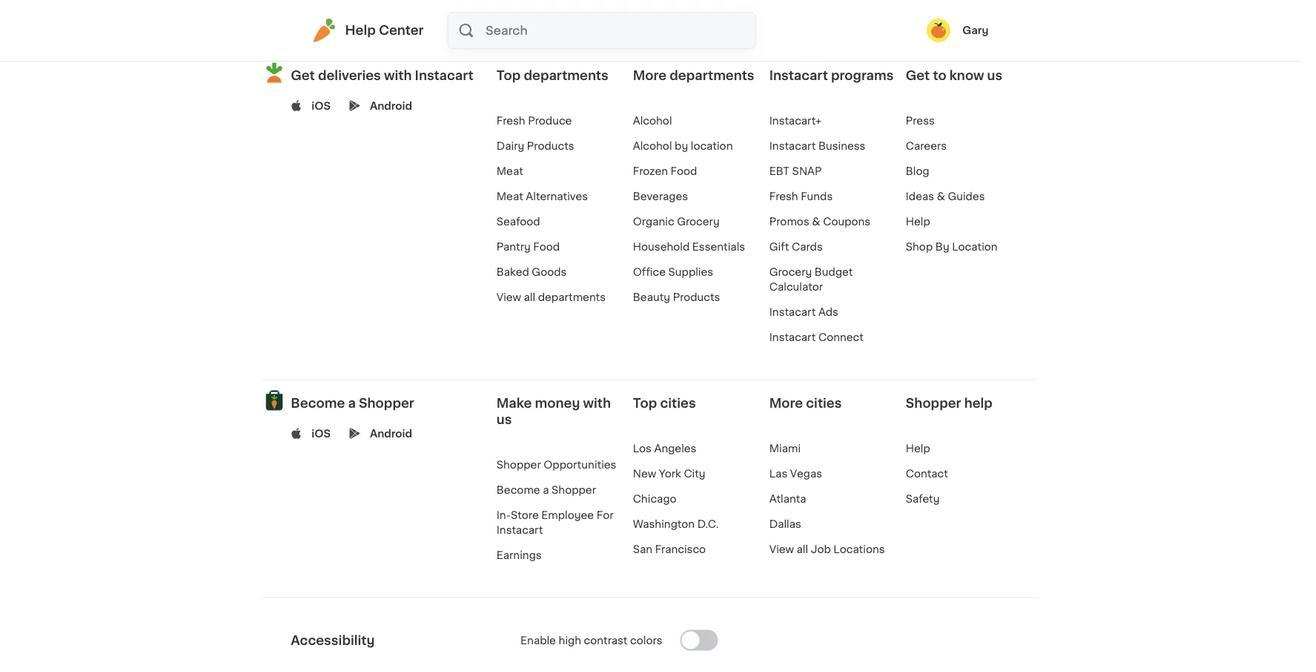 Task type: vqa. For each thing, say whether or not it's contained in the screenshot.
EBT SNAP link
yes



Task type: describe. For each thing, give the bounding box(es) containing it.
know
[[950, 69, 985, 82]]

san francisco
[[633, 544, 706, 555]]

0 vertical spatial become
[[291, 397, 345, 410]]

baked
[[497, 267, 529, 277]]

fresh for fresh produce
[[497, 116, 526, 126]]

city
[[684, 469, 706, 479]]

with for deliveries
[[384, 69, 412, 82]]

top cities
[[633, 397, 696, 410]]

gift cards
[[770, 242, 823, 252]]

grocery budget calculator link
[[770, 267, 853, 292]]

1 vertical spatial help
[[906, 217, 931, 227]]

top departments
[[497, 69, 609, 82]]

cities for top cities
[[660, 397, 696, 410]]

alcohol for "alcohol" link on the top of the page
[[633, 116, 672, 126]]

programs
[[832, 69, 894, 82]]

beauty products
[[633, 292, 721, 303]]

new york city link
[[633, 469, 706, 479]]

frozen food link
[[633, 166, 698, 176]]

android play store logo image for a
[[349, 428, 361, 439]]

locations
[[834, 544, 885, 555]]

in-
[[497, 510, 511, 521]]

android link for with
[[370, 99, 412, 113]]

las vegas link
[[770, 469, 823, 479]]

instacart+ link
[[770, 116, 822, 126]]

ios link for become
[[312, 426, 331, 441]]

make
[[497, 397, 532, 410]]

ios app store logo image for become a shopper
[[291, 428, 302, 439]]

instacart down the center at the left top of page
[[415, 69, 474, 82]]

alcohol by location link
[[633, 141, 733, 151]]

organic grocery
[[633, 217, 720, 227]]

colors
[[631, 636, 663, 646]]

promos
[[770, 217, 810, 227]]

baked goods link
[[497, 267, 567, 277]]

snap
[[793, 166, 822, 176]]

new york city
[[633, 469, 706, 479]]

store
[[511, 510, 539, 521]]

instacart shopper app logo image for become
[[262, 389, 287, 413]]

budget
[[815, 267, 853, 277]]

d.c.
[[698, 519, 719, 529]]

ads
[[819, 307, 839, 317]]

ebt
[[770, 166, 790, 176]]

& for ideas
[[937, 191, 946, 202]]

san francisco link
[[633, 544, 706, 555]]

careers link
[[906, 141, 947, 151]]

meat link
[[497, 166, 524, 176]]

more cities
[[770, 397, 842, 410]]

us for get to know us
[[988, 69, 1003, 82]]

gary link
[[927, 19, 989, 42]]

all for departments
[[524, 292, 536, 303]]

press link
[[906, 116, 935, 126]]

shopper opportunities link
[[497, 460, 617, 470]]

las
[[770, 469, 788, 479]]

careers
[[906, 141, 947, 151]]

products for dairy products
[[527, 141, 575, 151]]

android link for shopper
[[370, 426, 412, 441]]

cards
[[792, 242, 823, 252]]

high
[[559, 636, 582, 646]]

household essentials
[[633, 242, 746, 252]]

alcohol link
[[633, 116, 672, 126]]

instacart business
[[770, 141, 866, 151]]

promos & coupons link
[[770, 217, 871, 227]]

dairy
[[497, 141, 525, 151]]

seafood link
[[497, 217, 541, 227]]

opportunities
[[544, 460, 617, 470]]

android for with
[[370, 101, 412, 111]]

location
[[953, 242, 998, 252]]

chicago
[[633, 494, 677, 504]]

produce
[[528, 116, 572, 126]]

earnings link
[[497, 550, 542, 561]]

1 help link from the top
[[906, 217, 931, 227]]

shop
[[906, 242, 933, 252]]

enable high contrast colors
[[521, 636, 663, 646]]

pantry food
[[497, 242, 560, 252]]

promos & coupons
[[770, 217, 871, 227]]

products for beauty products
[[673, 292, 721, 303]]

earnings
[[497, 550, 542, 561]]

blog
[[906, 166, 930, 176]]

help
[[965, 397, 993, 410]]

help center link
[[313, 19, 424, 42]]

instacart shopper app logo image for get
[[262, 61, 287, 85]]

instacart business link
[[770, 141, 866, 151]]

essentials
[[693, 242, 746, 252]]

goods
[[532, 267, 567, 277]]

ios for get
[[312, 101, 331, 111]]

alternatives
[[526, 191, 588, 202]]

accessibility
[[291, 635, 375, 647]]

1 vertical spatial become a shopper
[[497, 485, 596, 495]]

employee
[[542, 510, 594, 521]]

beauty products link
[[633, 292, 721, 303]]

fresh produce
[[497, 116, 572, 126]]

instacart+
[[770, 116, 822, 126]]

ebt snap link
[[770, 166, 822, 176]]

money
[[535, 397, 580, 410]]

beauty
[[633, 292, 671, 303]]

top for top departments
[[497, 69, 521, 82]]

more for more cities
[[770, 397, 803, 410]]

departments for top departments
[[524, 69, 609, 82]]

grocery budget calculator
[[770, 267, 853, 292]]

job
[[811, 544, 831, 555]]

instacart for instacart business
[[770, 141, 816, 151]]

Search search field
[[484, 13, 755, 48]]

instacart ads link
[[770, 307, 839, 317]]

ideas & guides link
[[906, 191, 986, 202]]

top for top cities
[[633, 397, 657, 410]]

beverages link
[[633, 191, 688, 202]]

view all departments
[[497, 292, 606, 303]]

safety link
[[906, 494, 940, 504]]

chicago link
[[633, 494, 677, 504]]

1 vertical spatial a
[[543, 485, 549, 495]]

blog link
[[906, 166, 930, 176]]

departments for more departments
[[670, 69, 755, 82]]

washington
[[633, 519, 695, 529]]



Task type: locate. For each thing, give the bounding box(es) containing it.
0 horizontal spatial top
[[497, 69, 521, 82]]

2 cities from the left
[[807, 397, 842, 410]]

1 ios link from the top
[[312, 99, 331, 113]]

0 vertical spatial meat
[[497, 166, 524, 176]]

all down baked goods link
[[524, 292, 536, 303]]

0 horizontal spatial us
[[497, 413, 512, 426]]

1 horizontal spatial become a shopper
[[497, 485, 596, 495]]

los angeles link
[[633, 443, 697, 454]]

1 horizontal spatial more
[[770, 397, 803, 410]]

1 vertical spatial food
[[534, 242, 560, 252]]

with right "money" at the left bottom
[[583, 397, 611, 410]]

android
[[370, 101, 412, 111], [370, 429, 412, 439]]

get deliveries with instacart
[[291, 69, 474, 82]]

help
[[345, 24, 376, 37], [906, 217, 931, 227], [906, 443, 931, 454]]

instacart image
[[313, 19, 336, 42]]

2 ios app store logo image from the top
[[291, 428, 302, 439]]

meat alternatives
[[497, 191, 588, 202]]

alcohol by location
[[633, 141, 733, 151]]

center
[[379, 24, 424, 37]]

ebt snap
[[770, 166, 822, 176]]

cities for more cities
[[807, 397, 842, 410]]

1 vertical spatial more
[[770, 397, 803, 410]]

1 vertical spatial help link
[[906, 443, 931, 454]]

location
[[691, 141, 733, 151]]

help up the shop
[[906, 217, 931, 227]]

1 ios app store logo image from the top
[[291, 100, 302, 112]]

meat
[[497, 166, 524, 176], [497, 191, 524, 202]]

2 help link from the top
[[906, 443, 931, 454]]

fresh
[[497, 116, 526, 126], [770, 191, 799, 202]]

android play store logo image
[[349, 100, 361, 112], [349, 428, 361, 439]]

0 vertical spatial all
[[524, 292, 536, 303]]

1 vertical spatial alcohol
[[633, 141, 672, 151]]

1 horizontal spatial a
[[543, 485, 549, 495]]

0 horizontal spatial a
[[348, 397, 356, 410]]

pantry
[[497, 242, 531, 252]]

0 vertical spatial help link
[[906, 217, 931, 227]]

calculator
[[770, 282, 823, 292]]

1 vertical spatial android play store logo image
[[349, 428, 361, 439]]

1 vertical spatial grocery
[[770, 267, 812, 277]]

food for frozen food
[[671, 166, 698, 176]]

a
[[348, 397, 356, 410], [543, 485, 549, 495]]

1 horizontal spatial grocery
[[770, 267, 812, 277]]

2 android from the top
[[370, 429, 412, 439]]

0 vertical spatial grocery
[[677, 217, 720, 227]]

1 horizontal spatial us
[[988, 69, 1003, 82]]

business
[[819, 141, 866, 151]]

1 alcohol from the top
[[633, 116, 672, 126]]

baked goods
[[497, 267, 567, 277]]

instacart programs
[[770, 69, 894, 82]]

1 horizontal spatial products
[[673, 292, 721, 303]]

with down the center at the left top of page
[[384, 69, 412, 82]]

help center
[[345, 24, 424, 37]]

instacart up instacart+
[[770, 69, 828, 82]]

0 vertical spatial us
[[988, 69, 1003, 82]]

become a shopper
[[291, 397, 414, 410], [497, 485, 596, 495]]

get left deliveries
[[291, 69, 315, 82]]

ideas & guides
[[906, 191, 986, 202]]

2 ios link from the top
[[312, 426, 331, 441]]

become
[[291, 397, 345, 410], [497, 485, 540, 495]]

beverages
[[633, 191, 688, 202]]

gift
[[770, 242, 790, 252]]

instacart down calculator
[[770, 307, 816, 317]]

1 android link from the top
[[370, 99, 412, 113]]

us
[[988, 69, 1003, 82], [497, 413, 512, 426]]

1 vertical spatial all
[[797, 544, 809, 555]]

food down alcohol by location link
[[671, 166, 698, 176]]

get to know us
[[906, 69, 1003, 82]]

more for more departments
[[633, 69, 667, 82]]

view down dallas
[[770, 544, 794, 555]]

1 vertical spatial meat
[[497, 191, 524, 202]]

fresh for fresh funds
[[770, 191, 799, 202]]

0 vertical spatial ios app store logo image
[[291, 100, 302, 112]]

get for get deliveries with instacart
[[291, 69, 315, 82]]

grocery up household essentials
[[677, 217, 720, 227]]

top up fresh produce link
[[497, 69, 521, 82]]

& right ideas
[[937, 191, 946, 202]]

washington d.c. link
[[633, 519, 719, 529]]

washington d.c.
[[633, 519, 719, 529]]

0 vertical spatial ios
[[312, 101, 331, 111]]

0 vertical spatial fresh
[[497, 116, 526, 126]]

instacart
[[415, 69, 474, 82], [770, 69, 828, 82], [770, 141, 816, 151], [770, 307, 816, 317], [770, 332, 816, 343], [497, 525, 543, 535]]

0 vertical spatial top
[[497, 69, 521, 82]]

meat down dairy
[[497, 166, 524, 176]]

0 vertical spatial alcohol
[[633, 116, 672, 126]]

0 horizontal spatial get
[[291, 69, 315, 82]]

for
[[597, 510, 614, 521]]

0 horizontal spatial grocery
[[677, 217, 720, 227]]

dallas link
[[770, 519, 802, 529]]

organic
[[633, 217, 675, 227]]

1 horizontal spatial &
[[937, 191, 946, 202]]

ios for become
[[312, 429, 331, 439]]

us for make money with us
[[497, 413, 512, 426]]

1 horizontal spatial view
[[770, 544, 794, 555]]

1 instacart shopper app logo image from the top
[[262, 61, 287, 85]]

1 vertical spatial ios
[[312, 429, 331, 439]]

shopper opportunities
[[497, 460, 617, 470]]

departments down goods at the left
[[538, 292, 606, 303]]

1 vertical spatial android
[[370, 429, 412, 439]]

contact link
[[906, 469, 949, 479]]

0 vertical spatial android link
[[370, 99, 412, 113]]

meat for meat alternatives
[[497, 191, 524, 202]]

2 android play store logo image from the top
[[349, 428, 361, 439]]

1 android play store logo image from the top
[[349, 100, 361, 112]]

fresh down ebt
[[770, 191, 799, 202]]

las vegas
[[770, 469, 823, 479]]

with inside make money with us
[[583, 397, 611, 410]]

2 get from the left
[[906, 69, 930, 82]]

fresh funds link
[[770, 191, 833, 202]]

contrast
[[584, 636, 628, 646]]

1 vertical spatial us
[[497, 413, 512, 426]]

& down the funds
[[812, 217, 821, 227]]

1 vertical spatial become
[[497, 485, 540, 495]]

0 horizontal spatial &
[[812, 217, 821, 227]]

office supplies link
[[633, 267, 714, 277]]

1 horizontal spatial all
[[797, 544, 809, 555]]

miami
[[770, 443, 801, 454]]

user avatar image
[[927, 19, 951, 42]]

view for view all departments
[[497, 292, 521, 303]]

instacart down 'store'
[[497, 525, 543, 535]]

help link up contact
[[906, 443, 931, 454]]

1 vertical spatial ios link
[[312, 426, 331, 441]]

enable
[[521, 636, 556, 646]]

0 vertical spatial products
[[527, 141, 575, 151]]

seafood
[[497, 217, 541, 227]]

departments up produce
[[524, 69, 609, 82]]

grocery up calculator
[[770, 267, 812, 277]]

shop by location link
[[906, 242, 998, 252]]

more departments
[[633, 69, 755, 82]]

0 vertical spatial ios link
[[312, 99, 331, 113]]

1 horizontal spatial food
[[671, 166, 698, 176]]

help up contact
[[906, 443, 931, 454]]

view for view all job locations
[[770, 544, 794, 555]]

food up goods at the left
[[534, 242, 560, 252]]

0 horizontal spatial become
[[291, 397, 345, 410]]

fresh up dairy
[[497, 116, 526, 126]]

1 vertical spatial top
[[633, 397, 657, 410]]

0 horizontal spatial become a shopper
[[291, 397, 414, 410]]

1 get from the left
[[291, 69, 315, 82]]

fresh funds
[[770, 191, 833, 202]]

0 vertical spatial food
[[671, 166, 698, 176]]

instacart for instacart ads
[[770, 307, 816, 317]]

1 vertical spatial ios app store logo image
[[291, 428, 302, 439]]

1 meat from the top
[[497, 166, 524, 176]]

atlanta
[[770, 494, 807, 504]]

0 horizontal spatial all
[[524, 292, 536, 303]]

products down supplies
[[673, 292, 721, 303]]

grocery inside grocery budget calculator
[[770, 267, 812, 277]]

ios link for get
[[312, 99, 331, 113]]

alcohol down "alcohol" link on the top of the page
[[633, 141, 672, 151]]

0 horizontal spatial view
[[497, 292, 521, 303]]

help inside help center link
[[345, 24, 376, 37]]

fresh produce link
[[497, 116, 572, 126]]

atlanta link
[[770, 494, 807, 504]]

meat for meat link
[[497, 166, 524, 176]]

alcohol up alcohol by location link
[[633, 116, 672, 126]]

2 meat from the top
[[497, 191, 524, 202]]

0 vertical spatial become a shopper
[[291, 397, 414, 410]]

instacart inside in-store employee for instacart
[[497, 525, 543, 535]]

with for money
[[583, 397, 611, 410]]

&
[[937, 191, 946, 202], [812, 217, 821, 227]]

2 instacart shopper app logo image from the top
[[262, 389, 287, 413]]

all for job
[[797, 544, 809, 555]]

in-store employee for instacart
[[497, 510, 614, 535]]

2 ios from the top
[[312, 429, 331, 439]]

android for shopper
[[370, 429, 412, 439]]

0 vertical spatial help
[[345, 24, 376, 37]]

1 vertical spatial android link
[[370, 426, 412, 441]]

instacart down the instacart+ link
[[770, 141, 816, 151]]

shopper help
[[906, 397, 993, 410]]

2 alcohol from the top
[[633, 141, 672, 151]]

2 android link from the top
[[370, 426, 412, 441]]

0 horizontal spatial cities
[[660, 397, 696, 410]]

top up los at the bottom of page
[[633, 397, 657, 410]]

1 horizontal spatial become
[[497, 485, 540, 495]]

instacart connect link
[[770, 332, 864, 343]]

1 horizontal spatial get
[[906, 69, 930, 82]]

household essentials link
[[633, 242, 746, 252]]

0 vertical spatial view
[[497, 292, 521, 303]]

2 vertical spatial help
[[906, 443, 931, 454]]

0 vertical spatial with
[[384, 69, 412, 82]]

0 vertical spatial android
[[370, 101, 412, 111]]

york
[[659, 469, 682, 479]]

get left to
[[906, 69, 930, 82]]

1 horizontal spatial with
[[583, 397, 611, 410]]

1 cities from the left
[[660, 397, 696, 410]]

cities
[[660, 397, 696, 410], [807, 397, 842, 410]]

0 horizontal spatial with
[[384, 69, 412, 82]]

in-store employee for instacart link
[[497, 510, 614, 535]]

instacart shopper app logo image
[[262, 61, 287, 85], [262, 389, 287, 413]]

instacart down instacart ads
[[770, 332, 816, 343]]

ios link
[[312, 99, 331, 113], [312, 426, 331, 441]]

0 vertical spatial a
[[348, 397, 356, 410]]

dairy products
[[497, 141, 575, 151]]

francisco
[[655, 544, 706, 555]]

& for promos
[[812, 217, 821, 227]]

1 android from the top
[[370, 101, 412, 111]]

frozen
[[633, 166, 668, 176]]

ios app store logo image
[[291, 100, 302, 112], [291, 428, 302, 439]]

1 vertical spatial fresh
[[770, 191, 799, 202]]

products down produce
[[527, 141, 575, 151]]

to
[[933, 69, 947, 82]]

instacart for instacart connect
[[770, 332, 816, 343]]

us inside make money with us
[[497, 413, 512, 426]]

0 horizontal spatial food
[[534, 242, 560, 252]]

1 horizontal spatial top
[[633, 397, 657, 410]]

view down baked
[[497, 292, 521, 303]]

san
[[633, 544, 653, 555]]

organic grocery link
[[633, 217, 720, 227]]

1 ios from the top
[[312, 101, 331, 111]]

android play store logo image for deliveries
[[349, 100, 361, 112]]

0 horizontal spatial fresh
[[497, 116, 526, 126]]

office
[[633, 267, 666, 277]]

shopper
[[359, 397, 414, 410], [906, 397, 962, 410], [497, 460, 541, 470], [552, 485, 596, 495]]

us right 'know'
[[988, 69, 1003, 82]]

0 vertical spatial &
[[937, 191, 946, 202]]

1 vertical spatial instacart shopper app logo image
[[262, 389, 287, 413]]

all left job
[[797, 544, 809, 555]]

0 vertical spatial android play store logo image
[[349, 100, 361, 112]]

ios app store logo image for get deliveries with instacart
[[291, 100, 302, 112]]

meat down meat link
[[497, 191, 524, 202]]

more up miami link
[[770, 397, 803, 410]]

1 vertical spatial with
[[583, 397, 611, 410]]

get for get to know us
[[906, 69, 930, 82]]

los angeles
[[633, 443, 697, 454]]

1 horizontal spatial cities
[[807, 397, 842, 410]]

view all job locations
[[770, 544, 885, 555]]

1 vertical spatial &
[[812, 217, 821, 227]]

help right "instacart" icon
[[345, 24, 376, 37]]

coupons
[[823, 217, 871, 227]]

1 vertical spatial products
[[673, 292, 721, 303]]

0 horizontal spatial more
[[633, 69, 667, 82]]

1 vertical spatial view
[[770, 544, 794, 555]]

us down make
[[497, 413, 512, 426]]

help link up the shop
[[906, 217, 931, 227]]

instacart for instacart programs
[[770, 69, 828, 82]]

cities up angeles
[[660, 397, 696, 410]]

0 vertical spatial instacart shopper app logo image
[[262, 61, 287, 85]]

departments up location
[[670, 69, 755, 82]]

cities down instacart connect link
[[807, 397, 842, 410]]

more up "alcohol" link on the top of the page
[[633, 69, 667, 82]]

0 vertical spatial more
[[633, 69, 667, 82]]

food for pantry food
[[534, 242, 560, 252]]

alcohol for alcohol by location
[[633, 141, 672, 151]]

angeles
[[655, 443, 697, 454]]

1 horizontal spatial fresh
[[770, 191, 799, 202]]

0 horizontal spatial products
[[527, 141, 575, 151]]



